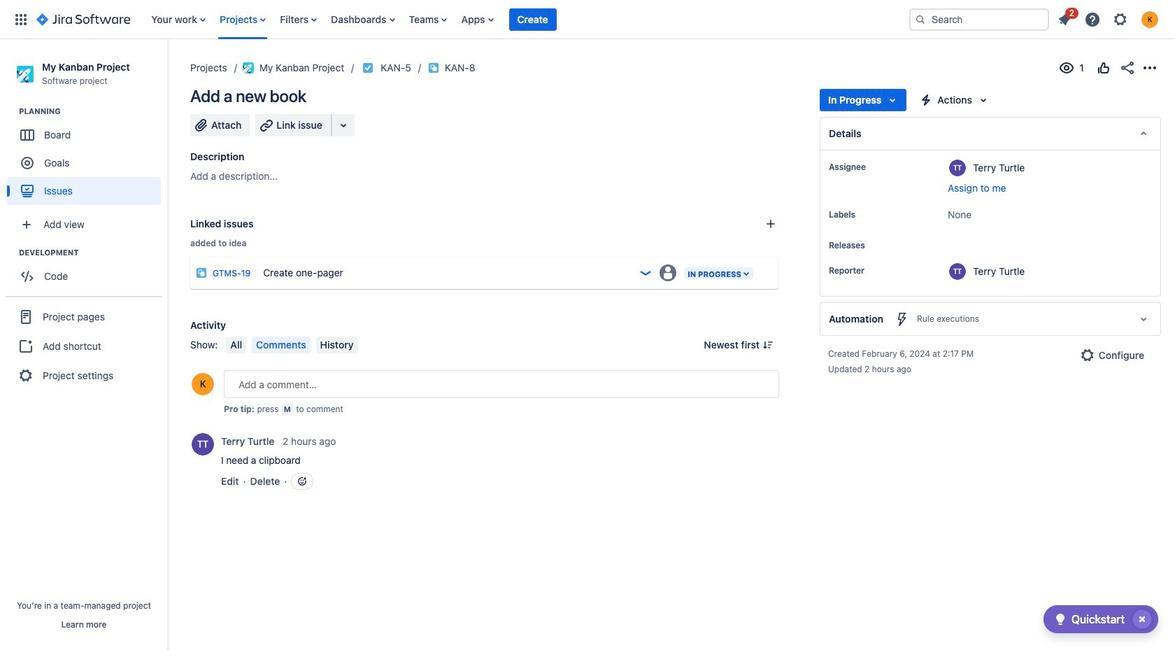 Task type: locate. For each thing, give the bounding box(es) containing it.
sidebar element
[[0, 39, 168, 650]]

copy link to issue image
[[473, 62, 484, 73]]

planning image
[[2, 103, 19, 120]]

check image
[[1052, 611, 1069, 628]]

1 vertical spatial heading
[[19, 247, 167, 258]]

0 vertical spatial group
[[7, 106, 167, 209]]

heading for group related to development icon
[[19, 247, 167, 258]]

None search field
[[910, 8, 1050, 30]]

goal image
[[21, 157, 34, 169]]

1 vertical spatial group
[[7, 247, 167, 295]]

list
[[144, 0, 898, 39], [1052, 5, 1167, 32]]

0 horizontal spatial list item
[[509, 0, 557, 39]]

sidebar navigation image
[[153, 56, 183, 84]]

appswitcher icon image
[[13, 11, 29, 28]]

list item
[[509, 0, 557, 39], [1052, 5, 1079, 30]]

heading
[[19, 106, 167, 117], [19, 247, 167, 258]]

menu bar
[[223, 337, 361, 353]]

subtask image
[[428, 62, 439, 73]]

add reaction image
[[297, 476, 308, 487]]

dismiss quickstart image
[[1131, 608, 1154, 630]]

list up "copy link to issue" image
[[144, 0, 898, 39]]

more information about terry turtle image
[[949, 160, 966, 176]]

group
[[7, 106, 167, 209], [7, 247, 167, 295], [6, 296, 162, 395]]

Add a comment… field
[[224, 370, 779, 398]]

1 horizontal spatial list item
[[1052, 5, 1079, 30]]

banner
[[0, 0, 1175, 39]]

settings image
[[1113, 11, 1129, 28]]

Search field
[[910, 8, 1050, 30]]

vote options: no one has voted for this issue yet. image
[[1096, 59, 1113, 76]]

list up vote options: no one has voted for this issue yet. 'icon'
[[1052, 5, 1167, 32]]

1 heading from the top
[[19, 106, 167, 117]]

0 vertical spatial heading
[[19, 106, 167, 117]]

group for development icon
[[7, 247, 167, 295]]

priority: low image
[[639, 266, 653, 280]]

help image
[[1085, 11, 1101, 28]]

details element
[[820, 117, 1161, 150]]

jira software image
[[36, 11, 130, 28], [36, 11, 130, 28]]

your profile and settings image
[[1142, 11, 1159, 28]]

actions image
[[1142, 59, 1159, 76]]

1 horizontal spatial list
[[1052, 5, 1167, 32]]

2 heading from the top
[[19, 247, 167, 258]]

development image
[[2, 244, 19, 261]]

issue type: sub-task image
[[196, 267, 207, 278]]



Task type: describe. For each thing, give the bounding box(es) containing it.
search image
[[915, 14, 926, 25]]

2 vertical spatial group
[[6, 296, 162, 395]]

more information about terry turtle image
[[192, 433, 214, 456]]

my kanban project image
[[243, 62, 254, 73]]

assignee pin to top. only you can see pinned fields. image
[[869, 162, 880, 173]]

labels pin to top. only you can see pinned fields. image
[[859, 209, 870, 220]]

link web pages and more image
[[335, 117, 352, 134]]

list item inside "list"
[[1052, 5, 1079, 30]]

heading for planning image's group
[[19, 106, 167, 117]]

notifications image
[[1057, 11, 1073, 28]]

primary element
[[8, 0, 898, 39]]

automation element
[[820, 302, 1161, 336]]

group for planning image
[[7, 106, 167, 209]]

0 horizontal spatial list
[[144, 0, 898, 39]]

task image
[[363, 62, 374, 73]]

link an issue image
[[765, 218, 777, 230]]



Task type: vqa. For each thing, say whether or not it's contained in the screenshot.
My visits 'BUTTON'
no



